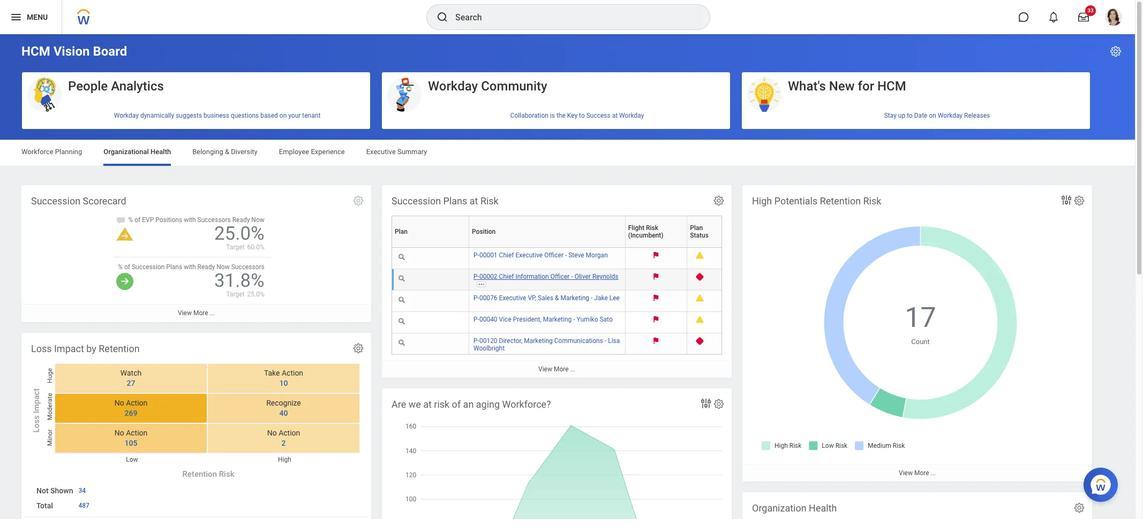 Task type: describe. For each thing, give the bounding box(es) containing it.
configure and view chart data image
[[1060, 194, 1073, 207]]

105
[[125, 439, 137, 448]]

view more ... for succession scorecard
[[178, 310, 215, 317]]

risk inside loss impact by retention "element"
[[219, 470, 234, 480]]

steve
[[568, 252, 584, 259]]

31.8% target 25.0%
[[214, 270, 264, 299]]

organization health
[[752, 503, 837, 514]]

communications
[[554, 338, 603, 345]]

vp,
[[528, 295, 536, 302]]

0 vertical spatial now
[[251, 216, 264, 224]]

oliver
[[575, 273, 591, 281]]

high potentials retention risk element
[[742, 185, 1092, 482]]

p-00002 chief information officer - oliver reynolds
[[474, 273, 618, 281]]

stay
[[884, 112, 897, 119]]

Search Workday  search field
[[455, 5, 688, 29]]

00120
[[479, 338, 497, 345]]

p-00002 chief information officer - oliver reynolds link
[[474, 271, 618, 281]]

yumiko
[[577, 316, 598, 324]]

organizational health
[[104, 148, 171, 156]]

% of evp positions with successors ready now
[[128, 216, 264, 224]]

p- for 00001
[[474, 252, 479, 259]]

health for organization health
[[809, 503, 837, 514]]

1 horizontal spatial ready
[[232, 216, 250, 224]]

... for high potentials retention risk
[[931, 470, 936, 477]]

director,
[[499, 338, 522, 345]]

jake
[[594, 295, 608, 302]]

workday dynamically suggests business questions based on your tenant link
[[22, 107, 370, 124]]

what's new for hcm
[[788, 79, 906, 94]]

morgan
[[586, 252, 608, 259]]

- left jake on the right of the page
[[591, 295, 593, 302]]

1 vertical spatial executive
[[516, 252, 543, 259]]

workday community button
[[382, 72, 730, 113]]

profile logan mcneil image
[[1105, 9, 1122, 28]]

10
[[279, 379, 288, 388]]

60.0%
[[247, 244, 264, 251]]

workforce?
[[502, 399, 551, 410]]

organizational
[[104, 148, 149, 156]]

people analytics button
[[22, 72, 370, 113]]

business
[[204, 112, 229, 119]]

p-00076 executive vp, sales & marketing - jake lee link
[[474, 293, 620, 302]]

up
[[898, 112, 905, 119]]

configure are we at risk of an aging workforce? image
[[713, 399, 725, 410]]

at inside collaboration is the key to success at workday link
[[612, 112, 618, 119]]

status
[[690, 232, 709, 240]]

2 vertical spatial retention
[[182, 470, 217, 480]]

plan status
[[690, 225, 709, 240]]

view more ... for succession plans at risk
[[538, 366, 575, 373]]

position
[[472, 228, 496, 236]]

high potentials retention risk
[[752, 196, 881, 207]]

2
[[281, 439, 286, 448]]

risk inside flight risk (incumbent)
[[646, 225, 658, 232]]

33
[[1088, 7, 1094, 13]]

tenant
[[302, 112, 320, 119]]

loss for loss impact by retention
[[31, 343, 52, 355]]

p- for 00002
[[474, 273, 479, 281]]

suggests
[[176, 112, 202, 119]]

recognize
[[266, 399, 301, 408]]

p- for 00076
[[474, 295, 479, 302]]

% of succession plans with ready now successors
[[118, 264, 264, 271]]

no for no action 2
[[267, 429, 277, 438]]

hcm vision board
[[21, 44, 127, 59]]

success
[[586, 112, 611, 119]]

view for high potentials retention risk
[[899, 470, 913, 477]]

president,
[[513, 316, 541, 324]]

impact for loss impact by retention
[[54, 343, 84, 355]]

269 button
[[118, 409, 139, 419]]

487 button
[[78, 502, 91, 510]]

2 vertical spatial executive
[[499, 295, 526, 302]]

chief for executive
[[499, 252, 514, 259]]

00001
[[479, 252, 497, 259]]

target for 25.0%
[[226, 244, 245, 251]]

action for 105
[[126, 429, 147, 438]]

date
[[914, 112, 927, 119]]

officer for information
[[550, 273, 570, 281]]

analytics
[[111, 79, 164, 94]]

configure organization health image
[[1073, 502, 1085, 514]]

are
[[392, 399, 406, 410]]

1 vertical spatial retention
[[99, 343, 140, 355]]

17 count
[[905, 302, 936, 346]]

the
[[557, 112, 566, 119]]

flight risk (incumbent) button
[[628, 216, 691, 248]]

1 vertical spatial ready
[[197, 264, 215, 271]]

plan for plan
[[395, 228, 408, 236]]

community
[[481, 79, 547, 94]]

1 horizontal spatial succession
[[132, 264, 165, 271]]

17 button
[[905, 299, 938, 337]]

view more ... for high potentials retention risk
[[899, 470, 936, 477]]

2 horizontal spatial of
[[452, 399, 461, 410]]

loss for loss impact
[[32, 416, 41, 433]]

retention risk
[[182, 470, 234, 480]]

belonging & diversity
[[192, 148, 258, 156]]

what's
[[788, 79, 826, 94]]

succession for succession plans at risk
[[392, 196, 441, 207]]

recognize 40
[[266, 399, 301, 418]]

configure and view chart data image
[[700, 397, 712, 410]]

configure loss impact by retention image
[[352, 343, 364, 355]]

... for succession scorecard
[[210, 310, 215, 317]]

your
[[288, 112, 301, 119]]

an
[[463, 399, 474, 410]]

lisa
[[608, 338, 620, 345]]

configure high potentials retention risk image
[[1073, 195, 1085, 207]]

count
[[911, 338, 930, 346]]

workday community
[[428, 79, 547, 94]]

34
[[78, 488, 86, 495]]

dynamically
[[140, 112, 174, 119]]

... for succession plans at risk
[[570, 366, 575, 373]]

risk
[[434, 399, 450, 410]]

action for 2
[[279, 429, 300, 438]]

more for high potentials retention risk
[[914, 470, 929, 477]]

stay up to date on workday releases link
[[742, 107, 1090, 124]]

view more ... link for succession plans at risk
[[382, 361, 732, 378]]

sato
[[600, 316, 613, 324]]

risk inside high potentials retention risk element
[[863, 196, 881, 207]]

p-00001 chief executive officer - steve morgan link
[[474, 250, 608, 259]]

stay up to date on workday releases
[[884, 112, 990, 119]]

with for successors
[[184, 216, 196, 224]]

flight risk (incumbent)
[[628, 225, 663, 240]]

% for % of evp positions with successors ready now
[[128, 216, 133, 224]]

what's new for hcm button
[[742, 72, 1090, 113]]

employee
[[279, 148, 309, 156]]

plan for plan status
[[690, 225, 703, 232]]

25.0% inside 31.8% target 25.0%
[[247, 291, 264, 299]]

information
[[516, 273, 549, 281]]

27 button
[[120, 379, 137, 389]]

action for 269
[[126, 399, 147, 408]]

woolbright
[[474, 345, 505, 353]]

1 vertical spatial marketing
[[543, 316, 572, 324]]

p-00001 chief executive officer - steve morgan
[[474, 252, 608, 259]]

collaboration is the key to success at workday link
[[382, 107, 730, 124]]

plan button
[[395, 216, 473, 248]]

0 horizontal spatial successors
[[197, 216, 231, 224]]

0 vertical spatial executive
[[366, 148, 396, 156]]

at for risk
[[470, 196, 478, 207]]

health for organizational health
[[151, 148, 171, 156]]

executive summary
[[366, 148, 427, 156]]

25.0% target 60.0%
[[214, 223, 264, 251]]

27
[[127, 379, 135, 388]]



Task type: locate. For each thing, give the bounding box(es) containing it.
p- for 00120
[[474, 338, 479, 345]]

- left yumiko
[[573, 316, 575, 324]]

successors
[[197, 216, 231, 224], [231, 264, 264, 271]]

0 horizontal spatial high
[[278, 456, 291, 464]]

loss left the minor
[[32, 416, 41, 433]]

retention inside high potentials retention risk element
[[820, 196, 861, 207]]

... inside succession plans at risk element
[[570, 366, 575, 373]]

at inside succession plans at risk element
[[470, 196, 478, 207]]

configure this page image
[[1109, 45, 1122, 58]]

hcm
[[21, 44, 50, 59], [877, 79, 906, 94]]

0 vertical spatial loss
[[31, 343, 52, 355]]

no up 105 button
[[114, 429, 124, 438]]

ready down 25.0% target 60.0%
[[197, 264, 215, 271]]

1 target from the top
[[226, 244, 245, 251]]

1 horizontal spatial plan
[[690, 225, 703, 232]]

0 horizontal spatial on
[[280, 112, 287, 119]]

0 horizontal spatial ...
[[210, 310, 215, 317]]

of up neutral good icon
[[124, 264, 130, 271]]

0 vertical spatial more
[[193, 310, 208, 317]]

10 button
[[273, 379, 290, 389]]

evp
[[142, 216, 154, 224]]

huge
[[46, 369, 54, 384]]

0 horizontal spatial now
[[217, 264, 230, 271]]

action up 269 on the bottom left
[[126, 399, 147, 408]]

1 horizontal spatial of
[[135, 216, 140, 224]]

0 vertical spatial with
[[184, 216, 196, 224]]

chief
[[499, 252, 514, 259], [499, 273, 514, 281]]

at up position
[[470, 196, 478, 207]]

now up 60.0%
[[251, 216, 264, 224]]

take
[[264, 369, 280, 378]]

% for % of succession plans with ready now successors
[[118, 264, 123, 271]]

workday inside 'button'
[[428, 79, 478, 94]]

- for yumiko
[[573, 316, 575, 324]]

2 horizontal spatial at
[[612, 112, 618, 119]]

view more ...
[[178, 310, 215, 317], [538, 366, 575, 373], [899, 470, 936, 477]]

p-00076 executive vp, sales & marketing - jake lee
[[474, 295, 620, 302]]

1 horizontal spatial now
[[251, 216, 264, 224]]

- left the steve at the top
[[565, 252, 567, 259]]

1 horizontal spatial successors
[[231, 264, 264, 271]]

officer
[[544, 252, 564, 259], [550, 273, 570, 281]]

view inside succession plans at risk element
[[538, 366, 552, 373]]

loss
[[31, 343, 52, 355], [32, 416, 41, 433]]

action up 10
[[282, 369, 303, 378]]

0 vertical spatial high
[[752, 196, 772, 207]]

menu button
[[0, 0, 62, 34]]

0 horizontal spatial health
[[151, 148, 171, 156]]

now down 25.0% target 60.0%
[[217, 264, 230, 271]]

33 button
[[1072, 5, 1096, 29]]

25.0% up 31.8%
[[214, 223, 264, 245]]

view for succession plans at risk
[[538, 366, 552, 373]]

0 horizontal spatial impact
[[32, 389, 41, 414]]

of for evp
[[135, 216, 140, 224]]

1 vertical spatial at
[[470, 196, 478, 207]]

ready
[[232, 216, 250, 224], [197, 264, 215, 271]]

0 horizontal spatial succession
[[31, 196, 80, 207]]

at right success
[[612, 112, 618, 119]]

% up neutral warning image at the left top
[[128, 216, 133, 224]]

p- up '00040'
[[474, 295, 479, 302]]

officer left oliver
[[550, 273, 570, 281]]

0 vertical spatial view more ...
[[178, 310, 215, 317]]

with for ready
[[184, 264, 196, 271]]

not shown 34
[[36, 487, 86, 496]]

tab list inside 17 main content
[[11, 140, 1124, 166]]

& inside tab list
[[225, 148, 229, 156]]

2 vertical spatial ...
[[931, 470, 936, 477]]

more for succession plans at risk
[[554, 366, 569, 373]]

-
[[565, 252, 567, 259], [571, 273, 573, 281], [591, 295, 593, 302], [573, 316, 575, 324], [605, 338, 606, 345]]

action
[[282, 369, 303, 378], [126, 399, 147, 408], [126, 429, 147, 438], [279, 429, 300, 438]]

hcm down menu
[[21, 44, 50, 59]]

action for 10
[[282, 369, 303, 378]]

2 vertical spatial view more ... link
[[742, 464, 1092, 482]]

1 horizontal spatial high
[[752, 196, 772, 207]]

25.0%
[[214, 223, 264, 245], [247, 291, 264, 299]]

no inside the no action 2
[[267, 429, 277, 438]]

0 horizontal spatial plans
[[166, 264, 182, 271]]

2 vertical spatial more
[[914, 470, 929, 477]]

people analytics
[[68, 79, 164, 94]]

p- down '00040'
[[474, 338, 479, 345]]

with right positions
[[184, 216, 196, 224]]

1 vertical spatial officer
[[550, 273, 570, 281]]

1 horizontal spatial retention
[[182, 470, 217, 480]]

at right we
[[423, 399, 432, 410]]

2 horizontal spatial view more ... link
[[742, 464, 1092, 482]]

25.0% down 60.0%
[[247, 291, 264, 299]]

positions
[[155, 216, 182, 224]]

1 horizontal spatial on
[[929, 112, 936, 119]]

collaboration is the key to success at workday
[[510, 112, 644, 119]]

p- inside p-00002 chief information officer - oliver reynolds link
[[474, 273, 479, 281]]

workforce
[[21, 148, 53, 156]]

search image
[[436, 11, 449, 24]]

more inside succession plans at risk element
[[554, 366, 569, 373]]

target inside 25.0% target 60.0%
[[226, 244, 245, 251]]

plan inside plan status
[[690, 225, 703, 232]]

loss up 'huge' in the left bottom of the page
[[31, 343, 52, 355]]

on right date
[[929, 112, 936, 119]]

0 horizontal spatial ready
[[197, 264, 215, 271]]

neutral good image
[[116, 273, 133, 290]]

executive left the summary
[[366, 148, 396, 156]]

0 horizontal spatial hcm
[[21, 44, 50, 59]]

no action 105
[[114, 429, 147, 448]]

00076
[[479, 295, 497, 302]]

plan inside button
[[395, 228, 408, 236]]

2 vertical spatial marketing
[[524, 338, 553, 345]]

...
[[210, 310, 215, 317], [570, 366, 575, 373], [931, 470, 936, 477]]

0 vertical spatial successors
[[197, 216, 231, 224]]

1 to from the left
[[579, 112, 585, 119]]

0 vertical spatial plans
[[443, 196, 467, 207]]

impact left moderate
[[32, 389, 41, 414]]

for
[[858, 79, 874, 94]]

1 horizontal spatial view more ...
[[538, 366, 575, 373]]

0 vertical spatial impact
[[54, 343, 84, 355]]

high inside loss impact by retention "element"
[[278, 456, 291, 464]]

are we at risk of an aging workforce?
[[392, 399, 551, 410]]

1 vertical spatial view
[[538, 366, 552, 373]]

0 vertical spatial chief
[[499, 252, 514, 259]]

we
[[409, 399, 421, 410]]

0 vertical spatial view
[[178, 310, 192, 317]]

succession left scorecard
[[31, 196, 80, 207]]

- left 'lisa'
[[605, 338, 606, 345]]

succession up the plan button
[[392, 196, 441, 207]]

on
[[280, 112, 287, 119], [929, 112, 936, 119]]

40
[[279, 409, 288, 418]]

p- inside 'p-00120 director, marketing communications - lisa woolbright'
[[474, 338, 479, 345]]

1 vertical spatial now
[[217, 264, 230, 271]]

1 on from the left
[[280, 112, 287, 119]]

0 horizontal spatial retention
[[99, 343, 140, 355]]

succession up neutral good icon
[[132, 264, 165, 271]]

at inside are we at risk of an aging workforce? element
[[423, 399, 432, 410]]

target down % of succession plans with ready now successors
[[226, 291, 245, 299]]

executive left vp,
[[499, 295, 526, 302]]

scorecard
[[83, 196, 126, 207]]

2 loss from the top
[[32, 416, 41, 433]]

0 horizontal spatial more
[[193, 310, 208, 317]]

1 vertical spatial view more ... link
[[382, 361, 732, 378]]

1 vertical spatial hcm
[[877, 79, 906, 94]]

officer for executive
[[544, 252, 564, 259]]

board
[[93, 44, 127, 59]]

no up 269 button
[[114, 399, 124, 408]]

1 vertical spatial &
[[555, 295, 559, 302]]

of for succession
[[124, 264, 130, 271]]

p- down 00076
[[474, 316, 479, 324]]

1 vertical spatial ...
[[570, 366, 575, 373]]

more inside succession scorecard element
[[193, 310, 208, 317]]

executive
[[366, 148, 396, 156], [516, 252, 543, 259], [499, 295, 526, 302]]

0 vertical spatial officer
[[544, 252, 564, 259]]

plans inside succession scorecard element
[[166, 264, 182, 271]]

view more ... inside succession plans at risk element
[[538, 366, 575, 373]]

successors down 60.0%
[[231, 264, 264, 271]]

health right the organization
[[809, 503, 837, 514]]

successors right positions
[[197, 216, 231, 224]]

1 chief from the top
[[499, 252, 514, 259]]

- inside 'p-00120 director, marketing communications - lisa woolbright'
[[605, 338, 606, 345]]

2 with from the top
[[184, 264, 196, 271]]

configure succession plans at risk image
[[713, 195, 725, 207]]

plans
[[443, 196, 467, 207], [166, 264, 182, 271]]

no for no action 269
[[114, 399, 124, 408]]

1 vertical spatial 25.0%
[[247, 291, 264, 299]]

to
[[579, 112, 585, 119], [907, 112, 913, 119]]

aging
[[476, 399, 500, 410]]

& left diversity
[[225, 148, 229, 156]]

0 horizontal spatial plan
[[395, 228, 408, 236]]

1 vertical spatial successors
[[231, 264, 264, 271]]

0 vertical spatial of
[[135, 216, 140, 224]]

0 vertical spatial %
[[128, 216, 133, 224]]

0 horizontal spatial to
[[579, 112, 585, 119]]

to right up
[[907, 112, 913, 119]]

employee experience
[[279, 148, 345, 156]]

1 vertical spatial view more ...
[[538, 366, 575, 373]]

1 horizontal spatial %
[[128, 216, 133, 224]]

impact left by
[[54, 343, 84, 355]]

2 horizontal spatial ...
[[931, 470, 936, 477]]

chief right 00001
[[499, 252, 514, 259]]

target for 31.8%
[[226, 291, 245, 299]]

1 vertical spatial %
[[118, 264, 123, 271]]

1 vertical spatial high
[[278, 456, 291, 464]]

marketing inside 'p-00120 director, marketing communications - lisa woolbright'
[[524, 338, 553, 345]]

tab list containing workforce planning
[[11, 140, 1124, 166]]

more
[[193, 310, 208, 317], [554, 366, 569, 373], [914, 470, 929, 477]]

0 horizontal spatial at
[[423, 399, 432, 410]]

succession scorecard
[[31, 196, 126, 207]]

2 horizontal spatial view
[[899, 470, 913, 477]]

2 target from the top
[[226, 291, 245, 299]]

view inside high potentials retention risk element
[[899, 470, 913, 477]]

impact for loss impact
[[32, 389, 41, 414]]

1 vertical spatial health
[[809, 503, 837, 514]]

0 vertical spatial hcm
[[21, 44, 50, 59]]

view for succession scorecard
[[178, 310, 192, 317]]

0 horizontal spatial view
[[178, 310, 192, 317]]

hcm right for
[[877, 79, 906, 94]]

2 horizontal spatial view more ...
[[899, 470, 936, 477]]

key
[[567, 112, 578, 119]]

of left evp
[[135, 216, 140, 224]]

1 horizontal spatial more
[[554, 366, 569, 373]]

00002
[[479, 273, 497, 281]]

(incumbent)
[[628, 232, 663, 240]]

succession
[[31, 196, 80, 207], [392, 196, 441, 207], [132, 264, 165, 271]]

1 vertical spatial of
[[124, 264, 130, 271]]

1 vertical spatial loss
[[32, 416, 41, 433]]

1 loss from the top
[[31, 343, 52, 355]]

p- inside p-00040 vice president, marketing - yumiko sato link
[[474, 316, 479, 324]]

potentials
[[774, 196, 818, 207]]

inbox large image
[[1078, 12, 1089, 22]]

% up neutral good icon
[[118, 264, 123, 271]]

- left oliver
[[571, 273, 573, 281]]

- for lisa
[[605, 338, 606, 345]]

1 vertical spatial plans
[[166, 264, 182, 271]]

risk
[[480, 196, 499, 207], [863, 196, 881, 207], [646, 225, 658, 232], [219, 470, 234, 480]]

1 vertical spatial target
[[226, 291, 245, 299]]

1 horizontal spatial at
[[470, 196, 478, 207]]

with down % of evp positions with successors ready now
[[184, 264, 196, 271]]

2 vertical spatial view more ...
[[899, 470, 936, 477]]

1 horizontal spatial &
[[555, 295, 559, 302]]

1 horizontal spatial view
[[538, 366, 552, 373]]

plans down positions
[[166, 264, 182, 271]]

workday
[[428, 79, 478, 94], [114, 112, 139, 119], [619, 112, 644, 119], [938, 112, 963, 119]]

p- for 00040
[[474, 316, 479, 324]]

neutral warning image
[[116, 228, 133, 241]]

configure succession scorecard image
[[352, 195, 364, 207]]

0 vertical spatial target
[[226, 244, 245, 251]]

... inside high potentials retention risk element
[[931, 470, 936, 477]]

high for high potentials retention risk
[[752, 196, 772, 207]]

of left an
[[452, 399, 461, 410]]

& inside succession plans at risk element
[[555, 295, 559, 302]]

0 vertical spatial marketing
[[561, 295, 589, 302]]

p- inside p-00001 chief executive officer - steve morgan link
[[474, 252, 479, 259]]

2 horizontal spatial succession
[[392, 196, 441, 207]]

moderate
[[46, 394, 54, 421]]

hcm inside button
[[877, 79, 906, 94]]

officer up p-00002 chief information officer - oliver reynolds link on the bottom
[[544, 252, 564, 259]]

& right sales
[[555, 295, 559, 302]]

executive up information
[[516, 252, 543, 259]]

view more ... link for succession scorecard
[[21, 304, 371, 322]]

2 vertical spatial of
[[452, 399, 461, 410]]

- for steve
[[565, 252, 567, 259]]

view more ... link for high potentials retention risk
[[742, 464, 1092, 482]]

0 vertical spatial health
[[151, 148, 171, 156]]

1 horizontal spatial impact
[[54, 343, 84, 355]]

position button
[[472, 216, 629, 248]]

health
[[151, 148, 171, 156], [809, 503, 837, 514]]

0 vertical spatial retention
[[820, 196, 861, 207]]

target inside 31.8% target 25.0%
[[226, 291, 245, 299]]

marketing down p-00076 executive vp, sales & marketing - jake lee
[[543, 316, 572, 324]]

sales
[[538, 295, 553, 302]]

experience
[[311, 148, 345, 156]]

1 with from the top
[[184, 216, 196, 224]]

impact
[[54, 343, 84, 355], [32, 389, 41, 414]]

4 p- from the top
[[474, 316, 479, 324]]

view inside succession scorecard element
[[178, 310, 192, 317]]

1 vertical spatial chief
[[499, 273, 514, 281]]

chief for information
[[499, 273, 514, 281]]

are we at risk of an aging workforce? element
[[382, 389, 732, 520]]

high left potentials
[[752, 196, 772, 207]]

0 horizontal spatial &
[[225, 148, 229, 156]]

0 horizontal spatial of
[[124, 264, 130, 271]]

action up '2'
[[279, 429, 300, 438]]

tab list
[[11, 140, 1124, 166]]

by
[[86, 343, 96, 355]]

menu banner
[[0, 0, 1135, 34]]

2 vertical spatial view
[[899, 470, 913, 477]]

loss impact
[[32, 389, 41, 433]]

high for high
[[278, 456, 291, 464]]

0 horizontal spatial view more ... link
[[21, 304, 371, 322]]

more for succession scorecard
[[193, 310, 208, 317]]

- for oliver
[[571, 273, 573, 281]]

1 horizontal spatial view more ... link
[[382, 361, 732, 378]]

loss impact by retention element
[[21, 333, 371, 520]]

17 main content
[[0, 34, 1135, 520]]

ready up 60.0%
[[232, 216, 250, 224]]

justify image
[[10, 11, 22, 24]]

view more ... link
[[21, 304, 371, 322], [382, 361, 732, 378], [742, 464, 1092, 482]]

chief right 00002
[[499, 273, 514, 281]]

0 vertical spatial 25.0%
[[214, 223, 264, 245]]

menu
[[27, 13, 48, 21]]

p-00040 vice president, marketing - yumiko sato link
[[474, 314, 613, 324]]

vice
[[499, 316, 511, 324]]

high down '2'
[[278, 456, 291, 464]]

marketing down p-00040 vice president, marketing - yumiko sato
[[524, 338, 553, 345]]

is
[[550, 112, 555, 119]]

p-00120 director, marketing communications - lisa woolbright link
[[474, 335, 620, 353]]

action inside the no action 2
[[279, 429, 300, 438]]

487
[[78, 502, 89, 510]]

no for no action 105
[[114, 429, 124, 438]]

view more ... inside succession scorecard element
[[178, 310, 215, 317]]

on left your
[[280, 112, 287, 119]]

action up 105 on the bottom left of the page
[[126, 429, 147, 438]]

no inside no action 269
[[114, 399, 124, 408]]

p- inside p-00076 executive vp, sales & marketing - jake lee link
[[474, 295, 479, 302]]

at
[[612, 112, 618, 119], [470, 196, 478, 207], [423, 399, 432, 410]]

p-
[[474, 252, 479, 259], [474, 273, 479, 281], [474, 295, 479, 302], [474, 316, 479, 324], [474, 338, 479, 345]]

2 horizontal spatial retention
[[820, 196, 861, 207]]

0 horizontal spatial %
[[118, 264, 123, 271]]

3 p- from the top
[[474, 295, 479, 302]]

2 button
[[275, 439, 287, 449]]

plans up the plan button
[[443, 196, 467, 207]]

2 on from the left
[[929, 112, 936, 119]]

shown
[[50, 487, 73, 496]]

2 p- from the top
[[474, 273, 479, 281]]

17
[[905, 302, 936, 334]]

more inside high potentials retention risk element
[[914, 470, 929, 477]]

action inside the take action 10
[[282, 369, 303, 378]]

summary
[[397, 148, 427, 156]]

1 vertical spatial more
[[554, 366, 569, 373]]

no inside no action 105
[[114, 429, 124, 438]]

take action 10
[[264, 369, 303, 388]]

0 vertical spatial &
[[225, 148, 229, 156]]

succession scorecard element
[[21, 185, 371, 322]]

p- up 00002
[[474, 252, 479, 259]]

succession plans at risk element
[[382, 185, 732, 378]]

1 vertical spatial impact
[[32, 389, 41, 414]]

no up 2 button
[[267, 429, 277, 438]]

health right organizational at the top of page
[[151, 148, 171, 156]]

view more ... inside high potentials retention risk element
[[899, 470, 936, 477]]

questions
[[231, 112, 259, 119]]

succession for succession scorecard
[[31, 196, 80, 207]]

notifications large image
[[1048, 12, 1059, 22]]

to right key
[[579, 112, 585, 119]]

p-00120 director, marketing communications - lisa woolbright
[[474, 338, 620, 353]]

... inside succession scorecard element
[[210, 310, 215, 317]]

action inside no action 105
[[126, 429, 147, 438]]

belonging
[[192, 148, 223, 156]]

1 horizontal spatial to
[[907, 112, 913, 119]]

lee
[[609, 295, 620, 302]]

vision
[[53, 44, 90, 59]]

p- up 00076
[[474, 273, 479, 281]]

5 p- from the top
[[474, 338, 479, 345]]

1 p- from the top
[[474, 252, 479, 259]]

2 chief from the top
[[499, 273, 514, 281]]

releases
[[964, 112, 990, 119]]

2 to from the left
[[907, 112, 913, 119]]

0 vertical spatial view more ... link
[[21, 304, 371, 322]]

target left 60.0%
[[226, 244, 245, 251]]

at for risk
[[423, 399, 432, 410]]

loss impact by retention
[[31, 343, 140, 355]]

action inside no action 269
[[126, 399, 147, 408]]

1 vertical spatial with
[[184, 264, 196, 271]]

marketing down oliver
[[561, 295, 589, 302]]



Task type: vqa. For each thing, say whether or not it's contained in the screenshot.
Company Property image
no



